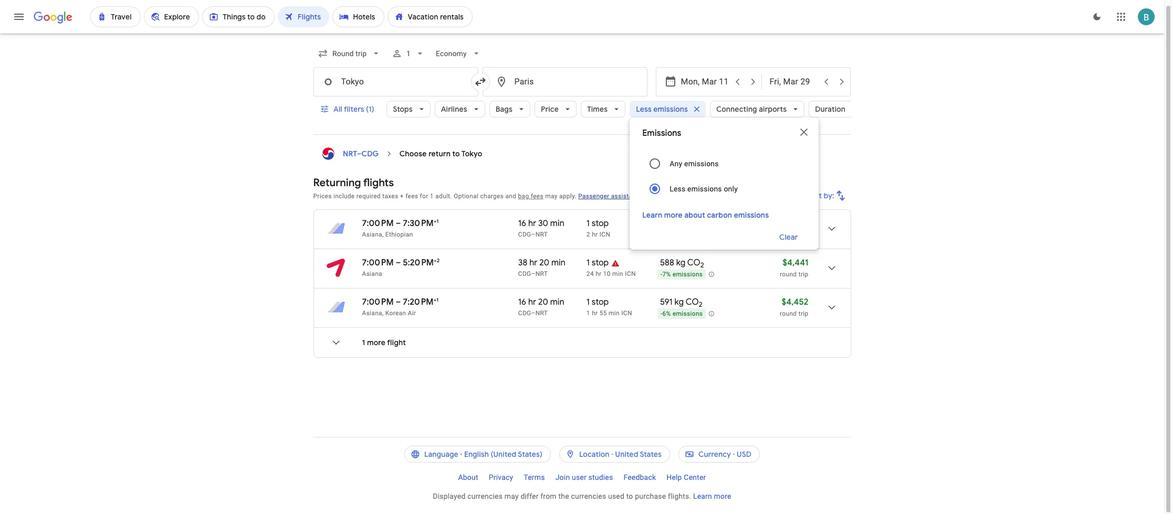 Task type: vqa. For each thing, say whether or not it's contained in the screenshot.
apply.
yes



Task type: describe. For each thing, give the bounding box(es) containing it.
all filters (1) button
[[313, 97, 383, 122]]

kg for 591
[[675, 297, 684, 308]]

hr inside 1 stop 2 hr icn
[[592, 231, 598, 239]]

optional
[[454, 193, 479, 200]]

2 inside the 591 kg co 2
[[699, 301, 703, 310]]

flights.
[[668, 493, 692, 501]]

may inside returning flights main content
[[545, 193, 558, 200]]

+ for 7:30 pm
[[434, 218, 437, 225]]

Departure text field
[[681, 68, 729, 96]]

icn inside 1 stop 1 hr 55 min icn
[[622, 310, 632, 317]]

airlines button
[[435, 97, 485, 122]]

575
[[660, 219, 674, 229]]

588 kg co 2
[[660, 258, 705, 270]]

2 fees from the left
[[531, 193, 544, 200]]

cdg for 7:30 pm
[[518, 231, 531, 239]]

1 inside 7:00 pm – 7:30 pm + 1
[[437, 218, 439, 225]]

1 stop 1 hr 55 min icn
[[587, 297, 632, 317]]

+ for 5:20 pm
[[434, 257, 437, 264]]

trip for $4,452
[[799, 310, 809, 318]]

bags
[[496, 105, 513, 114]]

nrt up 'returning flights'
[[343, 149, 357, 159]]

learn more about carbon emissions
[[643, 211, 769, 220]]

return
[[429, 149, 451, 159]]

departure time: 7:00 pm. text field for 5:20 pm
[[362, 258, 394, 268]]

1 vertical spatial to
[[627, 493, 633, 501]]

4441 US dollars text field
[[783, 258, 809, 268]]

privacy
[[489, 474, 513, 482]]

emissions left only
[[688, 185, 722, 193]]

575 kg co
[[660, 219, 701, 229]]

kg for 575
[[676, 219, 686, 229]]

1 fees from the left
[[406, 193, 418, 200]]

all
[[333, 105, 342, 114]]

stops
[[393, 105, 413, 114]]

asiana, for 7:30 pm
[[362, 231, 384, 239]]

less emissions only
[[670, 185, 738, 193]]

– inside 16 hr 30 min cdg – nrt
[[531, 231, 536, 239]]

hr for 16 hr 30 min cdg – nrt
[[528, 219, 536, 229]]

join
[[556, 474, 570, 482]]

english
[[464, 450, 489, 460]]

join user studies link
[[550, 470, 619, 487]]

emissions right carbon
[[734, 211, 769, 220]]

from
[[541, 493, 557, 501]]

times
[[587, 105, 608, 114]]

flight details. leaves paris charles de gaulle airport at 7:00 pm on friday, march 29 and arrives at narita international airport at 7:30 pm on saturday, march 30. image
[[819, 216, 845, 242]]

$4,441 round trip
[[780, 258, 809, 278]]

any emissions
[[670, 160, 719, 168]]

tokyo
[[462, 149, 482, 159]]

7%
[[663, 271, 671, 279]]

24
[[587, 271, 594, 278]]

hr for 24 hr 10 min icn
[[596, 271, 602, 278]]

help center
[[667, 474, 706, 482]]

connecting airports button
[[710, 97, 805, 122]]

7:20 pm
[[403, 297, 434, 308]]

1 vertical spatial learn
[[693, 493, 712, 501]]

2 vertical spatial more
[[714, 493, 732, 501]]

1 vertical spatial may
[[505, 493, 519, 501]]

1 stop 2 hr icn
[[587, 219, 611, 239]]

(1)
[[366, 105, 374, 114]]

about
[[685, 211, 706, 220]]

min inside layover (1 of 1) is a 24 hr 10 min overnight layover at incheon international airport in seoul. element
[[613, 271, 624, 278]]

terms link
[[519, 470, 550, 487]]

swap origin and destination. image
[[474, 76, 487, 88]]

returning
[[313, 177, 361, 190]]

1 trip from the top
[[799, 232, 809, 239]]

learn more about carbon emissions link
[[643, 211, 769, 220]]

emissions option group
[[643, 151, 807, 202]]

2 inside 1 stop 2 hr icn
[[587, 231, 590, 239]]

$4,452
[[782, 297, 809, 308]]

less for less emissions only
[[670, 185, 686, 193]]

hr for 16 hr 20 min cdg – nrt
[[528, 297, 536, 308]]

required
[[357, 193, 381, 200]]

prices
[[313, 193, 332, 200]]

and
[[506, 193, 517, 200]]

charges
[[480, 193, 504, 200]]

emissions
[[643, 128, 682, 139]]

leaves paris charles de gaulle airport at 7:00 pm on friday, march 29 and arrives at narita international airport at 7:30 pm on saturday, march 30. element
[[362, 218, 439, 229]]

591 kg co 2
[[660, 297, 703, 310]]

prices include required taxes + fees for 1 adult. optional charges and bag fees may apply. passenger assistance
[[313, 193, 643, 200]]

7:00 pm – 7:20 pm + 1
[[362, 297, 439, 308]]

1 inside popup button
[[407, 49, 411, 58]]

2 inside 588 kg co 2
[[701, 261, 705, 270]]

air
[[408, 310, 416, 317]]

Departure time: 7:00 PM. text field
[[362, 219, 394, 229]]

bag fees button
[[518, 193, 544, 200]]

taxes
[[383, 193, 399, 200]]

16 for 16 hr 30 min
[[518, 219, 526, 229]]

price
[[541, 105, 559, 114]]

-7% emissions
[[661, 271, 703, 279]]

united
[[616, 450, 639, 460]]

emissions down the 591 kg co 2
[[673, 311, 703, 318]]

layover (1 of 1) is a 1 hr 55 min layover at incheon international airport in seoul. element
[[587, 309, 655, 318]]

main menu image
[[13, 11, 25, 23]]

the
[[559, 493, 569, 501]]

7:00 pm – 7:30 pm + 1
[[362, 218, 439, 229]]

less emissions button
[[630, 97, 706, 122]]

co for 588 kg co 2
[[688, 258, 701, 268]]

for
[[420, 193, 428, 200]]

apply.
[[559, 193, 577, 200]]

-6% emissions
[[661, 311, 703, 318]]

$4,441
[[783, 258, 809, 268]]

round trip
[[780, 232, 809, 239]]

used
[[608, 493, 625, 501]]

terms
[[524, 474, 545, 482]]

help center link
[[662, 470, 712, 487]]

ethiopian
[[386, 231, 413, 239]]

cdg for 7:20 pm
[[518, 310, 531, 317]]

7:30 pm
[[403, 219, 434, 229]]

stop for 1 stop 1 hr 55 min icn
[[592, 297, 609, 308]]

adult.
[[436, 193, 452, 200]]

2 currencies from the left
[[571, 493, 606, 501]]

16 for 16 hr 20 min
[[518, 297, 526, 308]]

30
[[538, 219, 548, 229]]

leaves paris charles de gaulle airport at 7:00 pm on friday, march 29 and arrives at narita international airport at 5:20 pm on sunday, march 31. element
[[362, 257, 440, 268]]

min for 38 hr 20 min
[[552, 258, 566, 268]]

emissions down 588 kg co 2
[[673, 271, 703, 279]]

carbon
[[707, 211, 732, 220]]

stops button
[[387, 97, 431, 122]]

emissions inside less emissions popup button
[[654, 105, 688, 114]]

united states
[[616, 450, 662, 460]]

differ
[[521, 493, 539, 501]]

times button
[[581, 97, 626, 122]]

states
[[640, 450, 662, 460]]

nrt – cdg
[[343, 149, 379, 159]]

stop for 1 stop
[[592, 258, 609, 268]]

1 currencies from the left
[[468, 493, 503, 501]]

airlines
[[441, 105, 467, 114]]

about
[[458, 474, 478, 482]]

to inside returning flights main content
[[453, 149, 460, 159]]

usd
[[737, 450, 752, 460]]

sort
[[807, 191, 822, 201]]

min inside 1 stop 1 hr 55 min icn
[[609, 310, 620, 317]]

16 hr 30 min cdg – nrt
[[518, 219, 565, 239]]

min for 16 hr 20 min
[[550, 297, 565, 308]]

+ for 7:20 pm
[[434, 297, 437, 304]]



Task type: locate. For each thing, give the bounding box(es) containing it.
1 vertical spatial co
[[688, 258, 701, 268]]

center
[[684, 474, 706, 482]]

$4,452 round trip
[[780, 297, 809, 318]]

1 vertical spatial 1 stop flight. element
[[587, 258, 609, 270]]

hr left 30
[[528, 219, 536, 229]]

co inside 588 kg co 2
[[688, 258, 701, 268]]

stop up layover (1 of 1) is a 2 hr layover at incheon international airport in seoul. element
[[592, 219, 609, 229]]

Arrival time: 5:20 PM on  Sunday, March 31. text field
[[403, 257, 440, 268]]

1 - from the top
[[661, 271, 663, 279]]

1 inside 1 stop 2 hr icn
[[587, 219, 590, 229]]

0 horizontal spatial currencies
[[468, 493, 503, 501]]

1 horizontal spatial less
[[670, 185, 686, 193]]

icn right 55
[[622, 310, 632, 317]]

3 stop from the top
[[592, 297, 609, 308]]

stop inside 1 stop 2 hr icn
[[592, 219, 609, 229]]

0 horizontal spatial to
[[453, 149, 460, 159]]

1 vertical spatial more
[[367, 338, 386, 348]]

2 vertical spatial round
[[780, 310, 797, 318]]

icn inside 1 stop 2 hr icn
[[600, 231, 611, 239]]

kg up -7% emissions
[[677, 258, 686, 268]]

flight details. leaves paris charles de gaulle airport at 7:00 pm on friday, march 29 and arrives at narita international airport at 5:20 pm on sunday, march 31. image
[[819, 256, 845, 281]]

0 vertical spatial asiana,
[[362, 231, 384, 239]]

layover (1 of 1) is a 24 hr 10 min overnight layover at incheon international airport in seoul. element
[[587, 270, 655, 278]]

1
[[407, 49, 411, 58], [430, 193, 434, 200], [437, 218, 439, 225], [587, 219, 590, 229], [587, 258, 590, 268], [437, 297, 439, 304], [587, 297, 590, 308], [587, 310, 590, 317], [362, 338, 365, 348]]

kg inside 588 kg co 2
[[677, 258, 686, 268]]

7:00 pm for 7:20 pm
[[362, 297, 394, 308]]

round down $4,441 text field
[[780, 271, 797, 278]]

learn down assistance
[[643, 211, 663, 220]]

2 departure time: 7:00 pm. text field from the top
[[362, 297, 394, 308]]

7:00 pm up asiana
[[362, 258, 394, 268]]

less for less emissions
[[636, 105, 652, 114]]

0 vertical spatial learn
[[643, 211, 663, 220]]

16 inside 16 hr 20 min cdg – nrt
[[518, 297, 526, 308]]

co for 591 kg co 2
[[686, 297, 699, 308]]

– inside 7:00 pm – 5:20 pm + 2
[[396, 258, 401, 268]]

fees left for
[[406, 193, 418, 200]]

– up 'returning flights'
[[357, 149, 362, 159]]

hr left 10
[[596, 271, 602, 278]]

2 asiana, from the top
[[362, 310, 384, 317]]

0 vertical spatial less
[[636, 105, 652, 114]]

2 right 5:20 pm
[[437, 257, 440, 264]]

– inside 7:00 pm – 7:30 pm + 1
[[396, 219, 401, 229]]

english (united states)
[[464, 450, 543, 460]]

trip for $4,441
[[799, 271, 809, 278]]

returning flights main content
[[313, 143, 851, 367]]

– down total duration 16 hr 20 min. element
[[531, 310, 536, 317]]

stop up 10
[[592, 258, 609, 268]]

cdg inside 38 hr 20 min cdg – nrt
[[518, 271, 531, 278]]

kg for 588
[[677, 258, 686, 268]]

2 up 1 stop
[[587, 231, 590, 239]]

passenger assistance button
[[579, 193, 643, 200]]

hr up 1 stop
[[592, 231, 598, 239]]

join user studies
[[556, 474, 613, 482]]

cdg down 38
[[518, 271, 531, 278]]

55
[[600, 310, 607, 317]]

include
[[334, 193, 355, 200]]

7:00 pm
[[362, 219, 394, 229], [362, 258, 394, 268], [362, 297, 394, 308]]

emissions up emissions
[[654, 105, 688, 114]]

co inside the 591 kg co 2
[[686, 297, 699, 308]]

round for $4,441
[[780, 271, 797, 278]]

0 vertical spatial may
[[545, 193, 558, 200]]

2 1 stop flight. element from the top
[[587, 258, 609, 270]]

1 vertical spatial 7:00 pm
[[362, 258, 394, 268]]

- down 591
[[661, 311, 663, 318]]

- for 588
[[661, 271, 663, 279]]

1 vertical spatial icn
[[625, 271, 636, 278]]

all filters (1)
[[333, 105, 374, 114]]

0 horizontal spatial learn
[[643, 211, 663, 220]]

airports
[[759, 105, 787, 114]]

nrt down 30
[[536, 231, 548, 239]]

hr inside 38 hr 20 min cdg – nrt
[[530, 258, 538, 268]]

fees right the bag
[[531, 193, 544, 200]]

nrt inside 16 hr 30 min cdg – nrt
[[536, 231, 548, 239]]

stop
[[592, 219, 609, 229], [592, 258, 609, 268], [592, 297, 609, 308]]

2 - from the top
[[661, 311, 663, 318]]

1 stop flight. element up 55
[[587, 297, 609, 309]]

hr for 38 hr 20 min cdg – nrt
[[530, 258, 538, 268]]

588
[[660, 258, 675, 268]]

min down 38 hr 20 min cdg – nrt
[[550, 297, 565, 308]]

20 right 38
[[540, 258, 550, 268]]

about link
[[453, 470, 484, 487]]

layover (1 of 1) is a 2 hr layover at incheon international airport in seoul. element
[[587, 231, 655, 239]]

0 vertical spatial 16
[[518, 219, 526, 229]]

2 up -6% emissions
[[699, 301, 703, 310]]

language
[[424, 450, 459, 460]]

cdg up flights
[[362, 149, 379, 159]]

more left flight
[[367, 338, 386, 348]]

hr inside 16 hr 20 min cdg – nrt
[[528, 297, 536, 308]]

duration
[[816, 105, 846, 114]]

icn up 1 stop
[[600, 231, 611, 239]]

nrt inside 38 hr 20 min cdg – nrt
[[536, 271, 548, 278]]

min inside 16 hr 30 min cdg – nrt
[[550, 219, 565, 229]]

1 1 stop flight. element from the top
[[587, 219, 609, 231]]

16 down 38
[[518, 297, 526, 308]]

cdg inside 16 hr 30 min cdg – nrt
[[518, 231, 531, 239]]

departure time: 7:00 pm. text field inside leaves paris charles de gaulle airport at 7:00 pm on friday, march 29 and arrives at narita international airport at 7:20 pm on saturday, march 30. element
[[362, 297, 394, 308]]

flights
[[363, 177, 394, 190]]

min inside 38 hr 20 min cdg – nrt
[[552, 258, 566, 268]]

sort by: button
[[803, 183, 851, 209]]

1 horizontal spatial may
[[545, 193, 558, 200]]

none search field containing emissions
[[313, 41, 864, 250]]

cdg down total duration 16 hr 20 min. element
[[518, 310, 531, 317]]

icn right 10
[[625, 271, 636, 278]]

displayed
[[433, 493, 466, 501]]

flight
[[387, 338, 406, 348]]

1 stop flight. element up 24
[[587, 258, 609, 270]]

16 hr 20 min cdg – nrt
[[518, 297, 565, 317]]

16
[[518, 219, 526, 229], [518, 297, 526, 308]]

total duration 16 hr 30 min. element
[[518, 219, 587, 231]]

kg right the 575
[[676, 219, 686, 229]]

2 up -7% emissions
[[701, 261, 705, 270]]

co
[[687, 219, 701, 229], [688, 258, 701, 268], [686, 297, 699, 308]]

1 horizontal spatial more
[[664, 211, 683, 220]]

passenger
[[579, 193, 610, 200]]

currencies down the "privacy" link
[[468, 493, 503, 501]]

1 vertical spatial 20
[[538, 297, 548, 308]]

clear button
[[767, 225, 811, 250]]

- down 588
[[661, 271, 663, 279]]

filters
[[344, 105, 364, 114]]

departure time: 7:00 pm. text field up asiana
[[362, 258, 394, 268]]

location
[[579, 450, 610, 460]]

hr right 38
[[530, 258, 538, 268]]

10
[[604, 271, 611, 278]]

to right used
[[627, 493, 633, 501]]

None text field
[[483, 67, 648, 97]]

asiana
[[362, 271, 382, 278]]

38
[[518, 258, 528, 268]]

asiana, left korean
[[362, 310, 384, 317]]

24 hr 10 min icn
[[587, 271, 636, 278]]

– left 5:20 pm
[[396, 258, 401, 268]]

0 vertical spatial round
[[780, 232, 797, 239]]

trip down $4,441 text field
[[799, 271, 809, 278]]

6%
[[663, 311, 671, 318]]

flight details. leaves paris charles de gaulle airport at 7:00 pm on friday, march 29 and arrives at narita international airport at 7:20 pm on saturday, march 30. image
[[819, 295, 845, 320]]

stop for 1 stop 2 hr icn
[[592, 219, 609, 229]]

16 inside 16 hr 30 min cdg – nrt
[[518, 219, 526, 229]]

cdg for 5:20 pm
[[518, 271, 531, 278]]

3 1 stop flight. element from the top
[[587, 297, 609, 309]]

hr left 55
[[592, 310, 598, 317]]

0 vertical spatial departure time: 7:00 pm. text field
[[362, 258, 394, 268]]

any
[[670, 160, 683, 168]]

more
[[664, 211, 683, 220], [367, 338, 386, 348], [714, 493, 732, 501]]

more down currency
[[714, 493, 732, 501]]

may
[[545, 193, 558, 200], [505, 493, 519, 501]]

7:00 pm up asiana, korean air
[[362, 297, 394, 308]]

more for flight
[[367, 338, 386, 348]]

591
[[660, 297, 673, 308]]

privacy link
[[484, 470, 519, 487]]

0 horizontal spatial less
[[636, 105, 652, 114]]

nrt down total duration 38 hr 20 min. element
[[536, 271, 548, 278]]

0 vertical spatial co
[[687, 219, 701, 229]]

7:00 pm inside 7:00 pm – 7:30 pm + 1
[[362, 219, 394, 229]]

1 asiana, from the top
[[362, 231, 384, 239]]

1 vertical spatial -
[[661, 311, 663, 318]]

0 vertical spatial stop
[[592, 219, 609, 229]]

0 vertical spatial -
[[661, 271, 663, 279]]

min right 30
[[550, 219, 565, 229]]

0 horizontal spatial more
[[367, 338, 386, 348]]

displayed currencies may differ from the currencies used to purchase flights. learn more
[[433, 493, 732, 501]]

Arrival time: 7:30 PM on  Saturday, March 30. text field
[[403, 218, 439, 229]]

1 vertical spatial departure time: 7:00 pm. text field
[[362, 297, 394, 308]]

1 more flight
[[362, 338, 406, 348]]

+ inside 7:00 pm – 7:20 pm + 1
[[434, 297, 437, 304]]

less inside emissions option group
[[670, 185, 686, 193]]

0 vertical spatial kg
[[676, 219, 686, 229]]

1 vertical spatial kg
[[677, 258, 686, 268]]

round inside $4,452 round trip
[[780, 310, 797, 318]]

– inside 16 hr 20 min cdg – nrt
[[531, 310, 536, 317]]

1 16 from the top
[[518, 219, 526, 229]]

2 horizontal spatial more
[[714, 493, 732, 501]]

less up emissions
[[636, 105, 652, 114]]

choose
[[400, 149, 427, 159]]

round for $4,452
[[780, 310, 797, 318]]

Arrival time: 7:20 PM on  Saturday, March 30. text field
[[403, 297, 439, 308]]

change appearance image
[[1085, 4, 1110, 29]]

trip inside $4,452 round trip
[[799, 310, 809, 318]]

more for about
[[664, 211, 683, 220]]

less
[[636, 105, 652, 114], [670, 185, 686, 193]]

1 stop from the top
[[592, 219, 609, 229]]

1 vertical spatial stop
[[592, 258, 609, 268]]

– inside 38 hr 20 min cdg – nrt
[[531, 271, 536, 278]]

icn inside layover (1 of 1) is a 24 hr 10 min overnight layover at incheon international airport in seoul. element
[[625, 271, 636, 278]]

more inside returning flights main content
[[367, 338, 386, 348]]

Return text field
[[770, 68, 818, 96]]

trip down $4,452
[[799, 310, 809, 318]]

None text field
[[313, 67, 478, 97]]

trip inside "$4,441 round trip"
[[799, 271, 809, 278]]

3 trip from the top
[[799, 310, 809, 318]]

3 7:00 pm from the top
[[362, 297, 394, 308]]

1 vertical spatial 16
[[518, 297, 526, 308]]

nrt for 7:20 pm
[[536, 310, 548, 317]]

0 vertical spatial more
[[664, 211, 683, 220]]

20 inside 16 hr 20 min cdg – nrt
[[538, 297, 548, 308]]

+ inside 7:00 pm – 7:30 pm + 1
[[434, 218, 437, 225]]

more left about
[[664, 211, 683, 220]]

help
[[667, 474, 682, 482]]

2
[[587, 231, 590, 239], [437, 257, 440, 264], [701, 261, 705, 270], [699, 301, 703, 310]]

Departure time: 7:00 PM. text field
[[362, 258, 394, 268], [362, 297, 394, 308]]

stop inside 1 stop 1 hr 55 min icn
[[592, 297, 609, 308]]

co up -6% emissions
[[686, 297, 699, 308]]

asiana, down 7:00 pm text field
[[362, 231, 384, 239]]

stop up 55
[[592, 297, 609, 308]]

to left tokyo
[[453, 149, 460, 159]]

7:00 pm up asiana, ethiopian
[[362, 219, 394, 229]]

cdg up 38
[[518, 231, 531, 239]]

1 vertical spatial less
[[670, 185, 686, 193]]

2 7:00 pm from the top
[[362, 258, 394, 268]]

may left apply.
[[545, 193, 558, 200]]

learn down center
[[693, 493, 712, 501]]

7:00 pm for 5:20 pm
[[362, 258, 394, 268]]

kg inside the 591 kg co 2
[[675, 297, 684, 308]]

+ inside 7:00 pm – 5:20 pm + 2
[[434, 257, 437, 264]]

- for 591
[[661, 311, 663, 318]]

2 vertical spatial kg
[[675, 297, 684, 308]]

co right the 575
[[687, 219, 701, 229]]

5:20 pm
[[403, 258, 434, 268]]

round inside "$4,441 round trip"
[[780, 271, 797, 278]]

0 horizontal spatial may
[[505, 493, 519, 501]]

2 trip from the top
[[799, 271, 809, 278]]

– up ethiopian
[[396, 219, 401, 229]]

2 stop from the top
[[592, 258, 609, 268]]

1 7:00 pm from the top
[[362, 219, 394, 229]]

None field
[[313, 44, 386, 63], [432, 44, 486, 63], [313, 44, 386, 63], [432, 44, 486, 63]]

departure time: 7:00 pm. text field for 7:20 pm
[[362, 297, 394, 308]]

icn for hr
[[625, 271, 636, 278]]

1 inside 7:00 pm – 7:20 pm + 1
[[437, 297, 439, 304]]

20 down 38 hr 20 min cdg – nrt
[[538, 297, 548, 308]]

20 for 16
[[538, 297, 548, 308]]

– up korean
[[396, 297, 401, 308]]

icn for stop
[[600, 231, 611, 239]]

trip right clear
[[799, 232, 809, 239]]

returning flights
[[313, 177, 394, 190]]

7:00 pm inside 7:00 pm – 7:20 pm + 1
[[362, 297, 394, 308]]

2 round from the top
[[780, 271, 797, 278]]

1 vertical spatial trip
[[799, 271, 809, 278]]

total duration 16 hr 20 min. element
[[518, 297, 587, 309]]

1 vertical spatial round
[[780, 271, 797, 278]]

round up $4,441
[[780, 232, 797, 239]]

1 more flight image
[[323, 330, 349, 356]]

4452 US dollars text field
[[782, 297, 809, 308]]

choose return to tokyo
[[400, 149, 482, 159]]

less down any
[[670, 185, 686, 193]]

cdg
[[362, 149, 379, 159], [518, 231, 531, 239], [518, 271, 531, 278], [518, 310, 531, 317]]

min inside 16 hr 20 min cdg – nrt
[[550, 297, 565, 308]]

1 button
[[388, 41, 430, 66]]

2 vertical spatial 1 stop flight. element
[[587, 297, 609, 309]]

emissions up less emissions only
[[685, 160, 719, 168]]

connecting
[[717, 105, 757, 114]]

co for 575 kg co
[[687, 219, 701, 229]]

departure time: 7:00 pm. text field inside the leaves paris charles de gaulle airport at 7:00 pm on friday, march 29 and arrives at narita international airport at 5:20 pm on sunday, march 31. element
[[362, 258, 394, 268]]

1 horizontal spatial fees
[[531, 193, 544, 200]]

0 vertical spatial 7:00 pm
[[362, 219, 394, 229]]

feedback
[[624, 474, 656, 482]]

2 vertical spatial stop
[[592, 297, 609, 308]]

nrt down total duration 16 hr 20 min. element
[[536, 310, 548, 317]]

– down total duration 38 hr 20 min. element
[[531, 271, 536, 278]]

0 vertical spatial icn
[[600, 231, 611, 239]]

1 stop flight. element down the passenger
[[587, 219, 609, 231]]

16 left 30
[[518, 219, 526, 229]]

nrt for 7:30 pm
[[536, 231, 548, 239]]

kg up -6% emissions
[[675, 297, 684, 308]]

learn
[[643, 211, 663, 220], [693, 493, 712, 501]]

nrt for 5:20 pm
[[536, 271, 548, 278]]

1 horizontal spatial currencies
[[571, 493, 606, 501]]

2 vertical spatial trip
[[799, 310, 809, 318]]

0 horizontal spatial fees
[[406, 193, 418, 200]]

2 vertical spatial co
[[686, 297, 699, 308]]

2 16 from the top
[[518, 297, 526, 308]]

– inside 7:00 pm – 7:20 pm + 1
[[396, 297, 401, 308]]

min right 55
[[609, 310, 620, 317]]

20 for 38
[[540, 258, 550, 268]]

kg
[[676, 219, 686, 229], [677, 258, 686, 268], [675, 297, 684, 308]]

co up -7% emissions
[[688, 258, 701, 268]]

1 stop
[[587, 258, 609, 268]]

less emissions
[[636, 105, 688, 114]]

feedback link
[[619, 470, 662, 487]]

may left differ
[[505, 493, 519, 501]]

20 inside 38 hr 20 min cdg – nrt
[[540, 258, 550, 268]]

– down the total duration 16 hr 30 min. element
[[531, 231, 536, 239]]

learn more link
[[693, 493, 732, 501]]

total duration 38 hr 20 min. element
[[518, 258, 587, 270]]

1 horizontal spatial to
[[627, 493, 633, 501]]

1 stop flight. element for 16 hr 20 min
[[587, 297, 609, 309]]

20
[[540, 258, 550, 268], [538, 297, 548, 308]]

emissions
[[654, 105, 688, 114], [685, 160, 719, 168], [688, 185, 722, 193], [734, 211, 769, 220], [673, 271, 703, 279], [673, 311, 703, 318]]

round down $4,452
[[780, 310, 797, 318]]

None search field
[[313, 41, 864, 250]]

round
[[780, 232, 797, 239], [780, 271, 797, 278], [780, 310, 797, 318]]

1 round from the top
[[780, 232, 797, 239]]

0 vertical spatial to
[[453, 149, 460, 159]]

duration button
[[809, 97, 864, 122]]

min right 10
[[613, 271, 624, 278]]

7:00 pm inside 7:00 pm – 5:20 pm + 2
[[362, 258, 394, 268]]

hr inside 16 hr 30 min cdg – nrt
[[528, 219, 536, 229]]

1 horizontal spatial learn
[[693, 493, 712, 501]]

+
[[400, 193, 404, 200], [434, 218, 437, 225], [434, 257, 437, 264], [434, 297, 437, 304]]

7:00 pm for 7:30 pm
[[362, 219, 394, 229]]

leaves paris charles de gaulle airport at 7:00 pm on friday, march 29 and arrives at narita international airport at 7:20 pm on saturday, march 30. element
[[362, 297, 439, 308]]

hr inside 1 stop 1 hr 55 min icn
[[592, 310, 598, 317]]

(united
[[491, 450, 517, 460]]

close dialog image
[[798, 126, 811, 139]]

0 vertical spatial 1 stop flight. element
[[587, 219, 609, 231]]

0 vertical spatial 20
[[540, 258, 550, 268]]

cdg inside 16 hr 20 min cdg – nrt
[[518, 310, 531, 317]]

min right 38
[[552, 258, 566, 268]]

1 departure time: 7:00 pm. text field from the top
[[362, 258, 394, 268]]

only
[[724, 185, 738, 193]]

2 inside 7:00 pm – 5:20 pm + 2
[[437, 257, 440, 264]]

currencies down join user studies link
[[571, 493, 606, 501]]

departure time: 7:00 pm. text field up asiana, korean air
[[362, 297, 394, 308]]

7:00 pm – 5:20 pm + 2
[[362, 257, 440, 268]]

1 stop flight. element for 16 hr 30 min
[[587, 219, 609, 231]]

less inside popup button
[[636, 105, 652, 114]]

2 vertical spatial icn
[[622, 310, 632, 317]]

nrt inside 16 hr 20 min cdg – nrt
[[536, 310, 548, 317]]

1 vertical spatial asiana,
[[362, 310, 384, 317]]

min for 16 hr 30 min
[[550, 219, 565, 229]]

1 stop flight. element
[[587, 219, 609, 231], [587, 258, 609, 270], [587, 297, 609, 309]]

hr down 38 hr 20 min cdg – nrt
[[528, 297, 536, 308]]

sort by:
[[807, 191, 835, 201]]

2 vertical spatial 7:00 pm
[[362, 297, 394, 308]]

0 vertical spatial trip
[[799, 232, 809, 239]]

asiana, for 7:20 pm
[[362, 310, 384, 317]]

3 round from the top
[[780, 310, 797, 318]]



